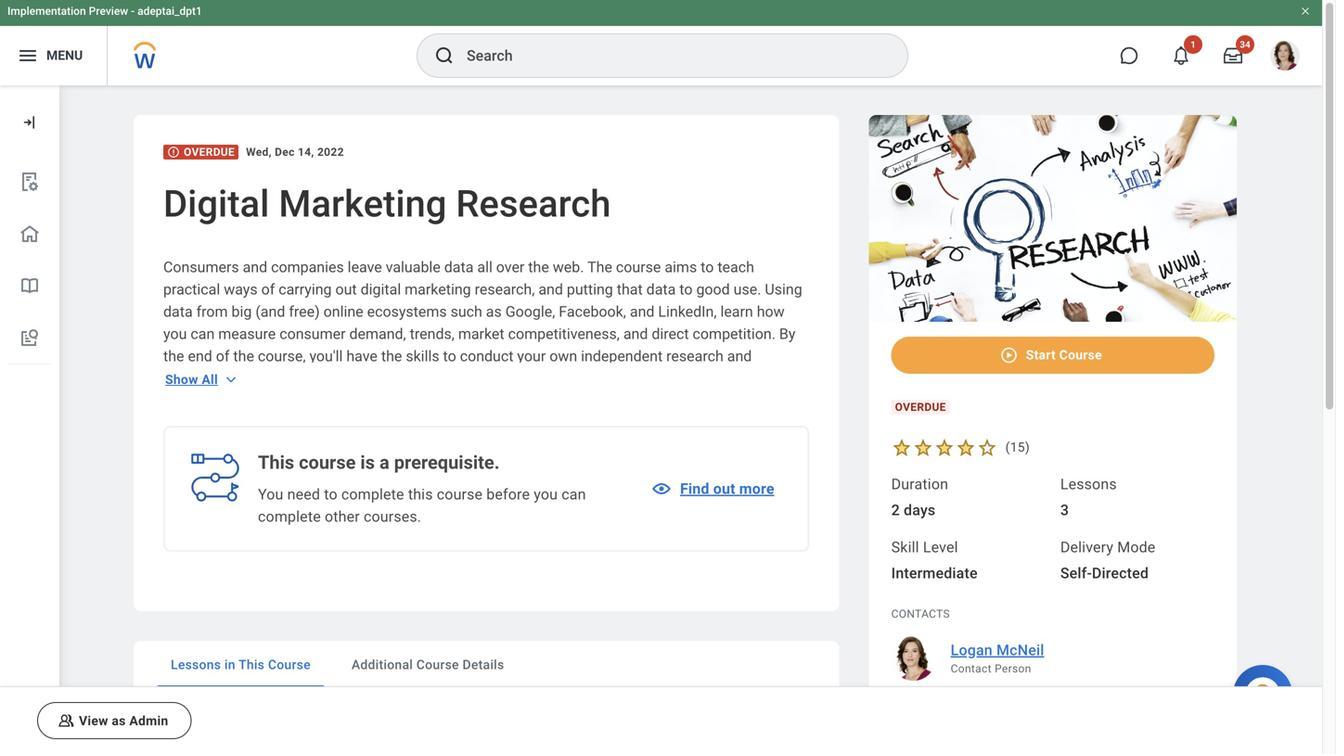 Task type: describe. For each thing, give the bounding box(es) containing it.
level
[[924, 539, 959, 556]]

by
[[780, 325, 796, 343]]

additional course details
[[352, 658, 505, 673]]

implementation
[[7, 5, 86, 18]]

overdue inside course details element
[[896, 401, 947, 414]]

0 vertical spatial your
[[517, 348, 546, 365]]

start
[[1027, 348, 1056, 363]]

out inside consumers and companies leave valuable data all over the web. the course aims to teach practical ways of carrying out digital marketing research, and putting that data to good use. using data from big (and free) online ecosystems such as google, facebook, and linkedin, learn how you can measure consumer demand, trends, market competitiveness, and direct competition. by the end of the course, you'll have the skills to conduct your own independent research and investigate your customers and competitors online.
[[336, 281, 357, 298]]

skills
[[406, 348, 440, 365]]

teach
[[718, 259, 755, 276]]

the right over
[[529, 259, 549, 276]]

consumers and companies leave valuable data all over the web. the course aims to teach practical ways of carrying out digital marketing research, and putting that data to good use. using data from big (and free) online ecosystems such as google, facebook, and linkedin, learn how you can measure consumer demand, trends, market competitiveness, and direct competition. by the end of the course, you'll have the skills to conduct your own independent research and investigate your customers and competitors online.
[[163, 259, 803, 388]]

1 button
[[1161, 35, 1203, 76]]

(
[[1006, 440, 1011, 455]]

aims
[[665, 259, 697, 276]]

courses.
[[364, 508, 422, 526]]

menu button
[[0, 26, 107, 85]]

this
[[408, 486, 433, 504]]

chevron down small image
[[222, 370, 240, 389]]

you
[[258, 486, 284, 504]]

justify image
[[17, 45, 39, 67]]

good
[[697, 281, 730, 298]]

course details element
[[870, 115, 1237, 755]]

start course
[[1027, 348, 1103, 363]]

1 vertical spatial lessons in this course
[[163, 711, 355, 733]]

days
[[904, 502, 936, 519]]

to up linkedin,
[[680, 281, 693, 298]]

such
[[451, 303, 483, 321]]

tab list containing lessons in this course
[[134, 641, 840, 691]]

skill
[[892, 539, 920, 556]]

use.
[[734, 281, 762, 298]]

the down measure
[[233, 348, 254, 365]]

valuable
[[386, 259, 441, 276]]

you need to complete this course before you can complete other courses.
[[258, 486, 586, 526]]

course,
[[258, 348, 306, 365]]

free)
[[289, 303, 320, 321]]

(and
[[256, 303, 285, 321]]

ecosystems
[[367, 303, 447, 321]]

own
[[550, 348, 578, 365]]

)
[[1026, 440, 1030, 455]]

that
[[617, 281, 643, 298]]

view as admin button
[[37, 703, 192, 740]]

self-
[[1061, 565, 1093, 582]]

measure
[[218, 325, 276, 343]]

1
[[1191, 39, 1197, 50]]

admin
[[129, 714, 168, 729]]

3
[[1061, 502, 1070, 519]]

google,
[[506, 303, 555, 321]]

show
[[165, 372, 198, 387]]

to inside you need to complete this course before you can complete other courses.
[[324, 486, 338, 504]]

logan
[[951, 642, 993, 660]]

0 horizontal spatial your
[[239, 370, 268, 388]]

contact
[[951, 663, 992, 676]]

digital
[[361, 281, 401, 298]]

home image
[[19, 223, 41, 245]]

and down that
[[630, 303, 655, 321]]

learn
[[721, 303, 754, 321]]

mcneil
[[997, 642, 1045, 660]]

research
[[667, 348, 724, 365]]

linkedin,
[[659, 303, 717, 321]]

2 star image from the left
[[977, 437, 999, 459]]

all
[[478, 259, 493, 276]]

this inside button
[[239, 658, 265, 673]]

market
[[458, 325, 505, 343]]

0 vertical spatial overdue
[[184, 146, 235, 159]]

in inside button
[[225, 658, 236, 673]]

and up 'independent' in the top of the page
[[624, 325, 648, 343]]

visible image
[[651, 478, 673, 500]]

lessons inside course details element
[[1061, 476, 1117, 493]]

customers
[[271, 370, 342, 388]]

leave
[[348, 259, 382, 276]]

implementation preview -   adeptai_dpt1
[[7, 5, 202, 18]]

duration
[[892, 476, 949, 493]]

you inside you need to complete this course before you can complete other courses.
[[534, 486, 558, 504]]

delivery
[[1061, 539, 1114, 556]]

0 vertical spatial of
[[261, 281, 275, 298]]

and down competition.
[[728, 348, 752, 365]]

1 vertical spatial course
[[299, 452, 356, 474]]

have
[[347, 348, 378, 365]]

contacts
[[892, 608, 951, 621]]

duration 2 days
[[892, 476, 949, 519]]

independent
[[581, 348, 663, 365]]

lessons in this course inside button
[[171, 658, 311, 673]]

book open image
[[19, 275, 41, 297]]

you'll
[[310, 348, 343, 365]]

0 horizontal spatial complete
[[258, 508, 321, 526]]

( 15 )
[[1006, 440, 1030, 455]]

play circle image
[[1001, 346, 1019, 365]]

competition.
[[693, 325, 776, 343]]

skill level intermediate
[[892, 539, 978, 582]]

can inside consumers and companies leave valuable data all over the web. the course aims to teach practical ways of carrying out digital marketing research, and putting that data to good use. using data from big (and free) online ecosystems such as google, facebook, and linkedin, learn how you can measure consumer demand, trends, market competitiveness, and direct competition. by the end of the course, you'll have the skills to conduct your own independent research and investigate your customers and competitors online.
[[191, 325, 215, 343]]

online.
[[457, 370, 501, 388]]

inbox large image
[[1224, 46, 1243, 65]]

as inside consumers and companies leave valuable data all over the web. the course aims to teach practical ways of carrying out digital marketing research, and putting that data to good use. using data from big (and free) online ecosystems such as google, facebook, and linkedin, learn how you can measure consumer demand, trends, market competitiveness, and direct competition. by the end of the course, you'll have the skills to conduct your own independent research and investigate your customers and competitors online.
[[486, 303, 502, 321]]

course inside button
[[1060, 348, 1103, 363]]

the up show
[[163, 348, 184, 365]]

media classroom image
[[57, 712, 75, 731]]

prerequisite.
[[394, 452, 500, 474]]

before
[[487, 486, 530, 504]]

find out more button
[[651, 467, 786, 512]]

practical
[[163, 281, 220, 298]]

1 vertical spatial of
[[216, 348, 230, 365]]

from
[[196, 303, 228, 321]]

find
[[680, 480, 710, 498]]

out inside button
[[714, 480, 736, 498]]



Task type: vqa. For each thing, say whether or not it's contained in the screenshot.
chevron right image
no



Task type: locate. For each thing, give the bounding box(es) containing it.
lessons
[[1061, 476, 1117, 493], [171, 658, 221, 673], [163, 711, 233, 733]]

1 vertical spatial this
[[239, 658, 265, 673]]

1 vertical spatial complete
[[258, 508, 321, 526]]

1 horizontal spatial out
[[714, 480, 736, 498]]

Search Workday  search field
[[467, 35, 870, 76]]

can inside you need to complete this course before you can complete other courses.
[[562, 486, 586, 504]]

data down practical
[[163, 303, 193, 321]]

1 vertical spatial out
[[714, 480, 736, 498]]

show all
[[165, 372, 218, 387]]

0 horizontal spatial overdue
[[184, 146, 235, 159]]

1 horizontal spatial of
[[261, 281, 275, 298]]

0 horizontal spatial you
[[163, 325, 187, 343]]

demand,
[[350, 325, 406, 343]]

1 horizontal spatial course
[[437, 486, 483, 504]]

1 vertical spatial overdue
[[896, 401, 947, 414]]

0 vertical spatial lessons
[[1061, 476, 1117, 493]]

0 vertical spatial lessons in this course
[[171, 658, 311, 673]]

0 vertical spatial you
[[163, 325, 187, 343]]

to
[[701, 259, 714, 276], [680, 281, 693, 298], [443, 348, 457, 365], [324, 486, 338, 504]]

1 horizontal spatial star image
[[977, 437, 999, 459]]

details
[[463, 658, 505, 673]]

0 vertical spatial can
[[191, 325, 215, 343]]

as right view
[[112, 714, 126, 729]]

report parameter image
[[19, 171, 41, 193]]

logan mcneil contact person
[[951, 642, 1045, 676]]

to up other
[[324, 486, 338, 504]]

can up end
[[191, 325, 215, 343]]

to up the good
[[701, 259, 714, 276]]

marketing
[[279, 182, 447, 226]]

and down web.
[[539, 281, 563, 298]]

15
[[1011, 440, 1026, 455]]

34
[[1241, 39, 1251, 50]]

0 vertical spatial data
[[444, 259, 474, 276]]

menu
[[46, 48, 83, 63]]

start course button
[[892, 337, 1215, 374]]

out
[[336, 281, 357, 298], [714, 480, 736, 498]]

online
[[324, 303, 364, 321]]

1 horizontal spatial your
[[517, 348, 546, 365]]

preview
[[89, 5, 128, 18]]

your
[[517, 348, 546, 365], [239, 370, 268, 388]]

1 horizontal spatial complete
[[341, 486, 404, 504]]

star image
[[913, 437, 935, 459], [977, 437, 999, 459]]

digital marketing research
[[163, 182, 611, 226]]

0 horizontal spatial out
[[336, 281, 357, 298]]

additional course details button
[[337, 641, 519, 690]]

2 horizontal spatial course
[[616, 259, 661, 276]]

0 horizontal spatial course
[[299, 452, 356, 474]]

as
[[486, 303, 502, 321], [112, 714, 126, 729]]

big
[[232, 303, 252, 321]]

overdue
[[184, 146, 235, 159], [896, 401, 947, 414]]

1 vertical spatial in
[[237, 711, 252, 733]]

0 vertical spatial course
[[616, 259, 661, 276]]

show all button
[[165, 365, 240, 395]]

data
[[444, 259, 474, 276], [647, 281, 676, 298], [163, 303, 193, 321]]

data down aims
[[647, 281, 676, 298]]

list
[[0, 156, 59, 365]]

web.
[[553, 259, 584, 276]]

34 button
[[1213, 35, 1255, 76]]

1 vertical spatial you
[[534, 486, 558, 504]]

exclamation circle image
[[167, 146, 180, 159]]

tab list
[[134, 641, 840, 691]]

-
[[131, 5, 135, 18]]

additional
[[352, 658, 413, 673]]

14,
[[298, 146, 314, 159]]

course up that
[[616, 259, 661, 276]]

a
[[380, 452, 390, 474]]

2 vertical spatial this
[[256, 711, 292, 733]]

of up (and
[[261, 281, 275, 298]]

direct
[[652, 325, 689, 343]]

lessons 3
[[1061, 476, 1117, 519]]

2 vertical spatial lessons
[[163, 711, 233, 733]]

the
[[529, 259, 549, 276], [163, 348, 184, 365], [233, 348, 254, 365], [381, 348, 402, 365]]

more
[[740, 480, 775, 498]]

0 horizontal spatial of
[[216, 348, 230, 365]]

course down prerequisite.
[[437, 486, 483, 504]]

0 vertical spatial this
[[258, 452, 294, 474]]

1 horizontal spatial overdue
[[896, 401, 947, 414]]

star image
[[892, 437, 913, 459], [935, 437, 956, 459], [956, 437, 977, 459]]

2 vertical spatial data
[[163, 303, 193, 321]]

other
[[325, 508, 360, 526]]

0 vertical spatial complete
[[341, 486, 404, 504]]

of right end
[[216, 348, 230, 365]]

course
[[616, 259, 661, 276], [299, 452, 356, 474], [437, 486, 483, 504]]

3 star image from the left
[[956, 437, 977, 459]]

person
[[995, 663, 1032, 676]]

as down research,
[[486, 303, 502, 321]]

1 horizontal spatial can
[[562, 486, 586, 504]]

digital
[[163, 182, 270, 226]]

menu banner
[[0, 0, 1323, 85]]

and up the ways
[[243, 259, 267, 276]]

over
[[496, 259, 525, 276]]

intermediate
[[892, 565, 978, 582]]

the down demand,
[[381, 348, 402, 365]]

complete up courses.
[[341, 486, 404, 504]]

and down have
[[345, 370, 370, 388]]

2 star image from the left
[[935, 437, 956, 459]]

course inside you need to complete this course before you can complete other courses.
[[437, 486, 483, 504]]

0 horizontal spatial can
[[191, 325, 215, 343]]

research
[[456, 182, 611, 226]]

competitiveness,
[[508, 325, 620, 343]]

1 vertical spatial data
[[647, 281, 676, 298]]

0 vertical spatial as
[[486, 303, 502, 321]]

overdue right exclamation circle "image"
[[184, 146, 235, 159]]

out up the online
[[336, 281, 357, 298]]

you inside consumers and companies leave valuable data all over the web. the course aims to teach practical ways of carrying out digital marketing research, and putting that data to good use. using data from big (and free) online ecosystems such as google, facebook, and linkedin, learn how you can measure consumer demand, trends, market competitiveness, and direct competition. by the end of the course, you'll have the skills to conduct your own independent research and investigate your customers and competitors online.
[[163, 325, 187, 343]]

2022
[[317, 146, 344, 159]]

star image up 'duration' on the bottom right
[[913, 437, 935, 459]]

facebook,
[[559, 303, 627, 321]]

putting
[[567, 281, 613, 298]]

complete down need
[[258, 508, 321, 526]]

course inside consumers and companies leave valuable data all over the web. the course aims to teach practical ways of carrying out digital marketing research, and putting that data to good use. using data from big (and free) online ecosystems such as google, facebook, and linkedin, learn how you can measure consumer demand, trends, market competitiveness, and direct competition. by the end of the course, you'll have the skills to conduct your own independent research and investigate your customers and competitors online.
[[616, 259, 661, 276]]

0 horizontal spatial data
[[163, 303, 193, 321]]

1 horizontal spatial in
[[237, 711, 252, 733]]

consumers
[[163, 259, 239, 276]]

1 horizontal spatial as
[[486, 303, 502, 321]]

0 vertical spatial in
[[225, 658, 236, 673]]

1 horizontal spatial you
[[534, 486, 558, 504]]

can right 'before'
[[562, 486, 586, 504]]

investigate
[[163, 370, 235, 388]]

1 star image from the left
[[913, 437, 935, 459]]

0 horizontal spatial in
[[225, 658, 236, 673]]

0 vertical spatial out
[[336, 281, 357, 298]]

profile logan mcneil image
[[1271, 41, 1301, 74]]

is
[[361, 452, 375, 474]]

how
[[757, 303, 785, 321]]

lessons inside button
[[171, 658, 221, 673]]

end
[[188, 348, 212, 365]]

companies
[[271, 259, 344, 276]]

0 horizontal spatial star image
[[913, 437, 935, 459]]

this course is a prerequisite.
[[258, 452, 500, 474]]

wed, dec 14, 2022
[[246, 146, 344, 159]]

delivery mode self-directed
[[1061, 539, 1156, 582]]

2 horizontal spatial data
[[647, 281, 676, 298]]

adeptai_dpt1
[[137, 5, 202, 18]]

as inside 'button'
[[112, 714, 126, 729]]

1 horizontal spatial data
[[444, 259, 474, 276]]

1 vertical spatial your
[[239, 370, 268, 388]]

your down course,
[[239, 370, 268, 388]]

find out more
[[680, 480, 775, 498]]

notifications large image
[[1173, 46, 1191, 65]]

trends,
[[410, 325, 455, 343]]

your left own
[[517, 348, 546, 365]]

you right 'before'
[[534, 486, 558, 504]]

you up show
[[163, 325, 187, 343]]

dec
[[275, 146, 295, 159]]

2
[[892, 502, 900, 519]]

and
[[243, 259, 267, 276], [539, 281, 563, 298], [630, 303, 655, 321], [624, 325, 648, 343], [728, 348, 752, 365], [345, 370, 370, 388]]

out right find
[[714, 480, 736, 498]]

close environment banner image
[[1301, 6, 1312, 17]]

course up need
[[299, 452, 356, 474]]

1 vertical spatial as
[[112, 714, 126, 729]]

to right the skills
[[443, 348, 457, 365]]

view
[[79, 714, 108, 729]]

data left all
[[444, 259, 474, 276]]

in
[[225, 658, 236, 673], [237, 711, 252, 733]]

using
[[765, 281, 803, 298]]

overdue up 'duration' on the bottom right
[[896, 401, 947, 414]]

the
[[588, 259, 613, 276]]

star image left (
[[977, 437, 999, 459]]

transformation import image
[[20, 113, 39, 132]]

1 vertical spatial lessons
[[171, 658, 221, 673]]

conduct
[[460, 348, 514, 365]]

search image
[[434, 45, 456, 67]]

wed,
[[246, 146, 272, 159]]

0 horizontal spatial as
[[112, 714, 126, 729]]

1 star image from the left
[[892, 437, 913, 459]]

2 vertical spatial course
[[437, 486, 483, 504]]

1 vertical spatial can
[[562, 486, 586, 504]]

competitors
[[374, 370, 454, 388]]



